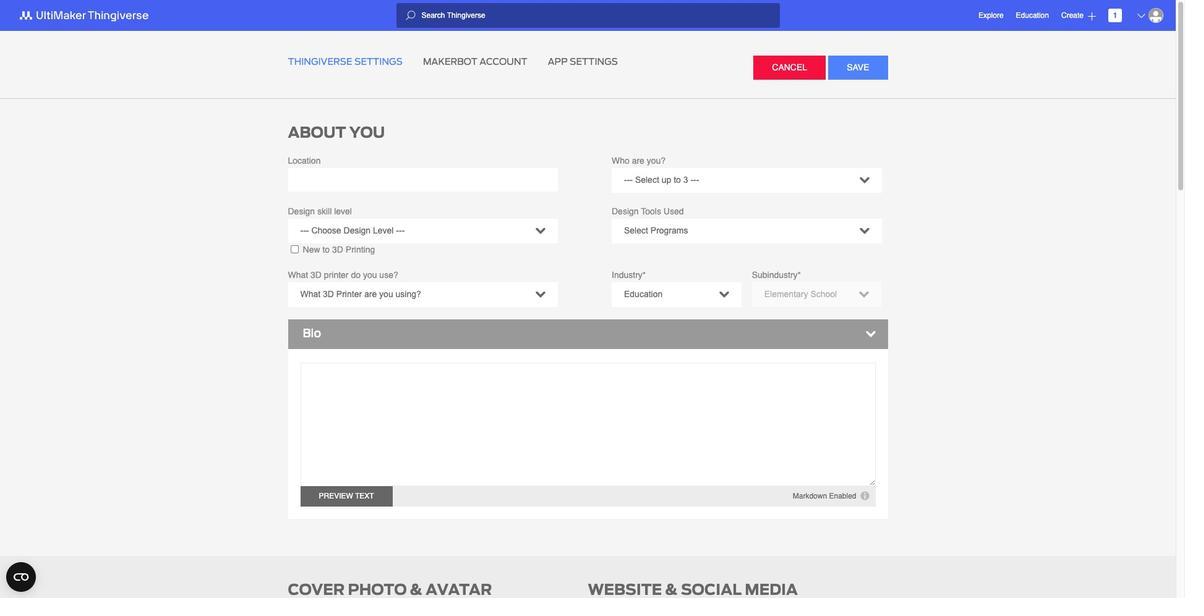 Task type: describe. For each thing, give the bounding box(es) containing it.
text
[[355, 492, 374, 501]]

design skill level
[[288, 206, 352, 216]]

thingiverse
[[288, 55, 352, 68]]

1
[[1113, 11, 1118, 20]]

industry*
[[612, 270, 646, 280]]

level
[[334, 206, 352, 216]]

makerbot account link
[[423, 55, 528, 68]]

app
[[548, 55, 568, 68]]

markdown enabled
[[793, 492, 857, 501]]

what 3d printer do you use?
[[288, 270, 398, 280]]

subindustry*
[[752, 270, 801, 280]]

settings for app settings
[[570, 55, 618, 68]]

app settings link
[[548, 55, 618, 68]]

explore button
[[979, 5, 1004, 26]]

tools
[[641, 206, 661, 216]]

save
[[847, 62, 870, 72]]

create button
[[1062, 5, 1096, 26]]

skill
[[317, 206, 332, 216]]

0 horizontal spatial 3d
[[311, 270, 322, 280]]

save button
[[829, 56, 888, 79]]

preview text button
[[300, 487, 393, 507]]

app settings
[[548, 55, 618, 68]]

Search Thingiverse text field
[[415, 11, 780, 20]]

enabled
[[829, 492, 857, 501]]

printer
[[324, 270, 349, 280]]

open widget image
[[6, 563, 36, 593]]

makerbot logo image
[[12, 8, 163, 23]]

location
[[288, 156, 321, 165]]

avatar image
[[1149, 8, 1164, 23]]

preview text
[[319, 492, 374, 501]]

you
[[363, 270, 377, 280]]



Task type: locate. For each thing, give the bounding box(es) containing it.
makerbot
[[423, 55, 478, 68]]

1 vertical spatial 3d
[[311, 270, 322, 280]]

to
[[323, 245, 330, 255]]

who
[[612, 156, 630, 165]]

2 settings from the left
[[570, 55, 618, 68]]

design tools used
[[612, 206, 684, 216]]

you
[[349, 122, 385, 143]]

new to 3d printing
[[303, 245, 375, 255]]

0 horizontal spatial settings
[[354, 55, 403, 68]]

1 link
[[1109, 9, 1122, 22]]

cancel
[[772, 62, 807, 72]]

education
[[1016, 11, 1049, 20]]

design
[[288, 206, 315, 216], [612, 206, 639, 216]]

do
[[351, 270, 361, 280]]

2 design from the left
[[612, 206, 639, 216]]

settings right app
[[570, 55, 618, 68]]

create
[[1062, 11, 1084, 19]]

3d right the to
[[332, 245, 343, 255]]

1 settings from the left
[[354, 55, 403, 68]]

None text field
[[288, 168, 558, 192]]

design for design skill level
[[288, 206, 315, 216]]

thingiverse settings
[[288, 55, 403, 68]]

new
[[303, 245, 320, 255]]

makerbot account
[[423, 55, 528, 68]]

preview
[[319, 492, 353, 501]]

settings
[[354, 55, 403, 68], [570, 55, 618, 68]]

None text field
[[300, 363, 876, 487]]

you?
[[647, 156, 666, 165]]

settings for thingiverse settings
[[354, 55, 403, 68]]

are
[[632, 156, 645, 165]]

thingiverse settings link
[[288, 55, 403, 68]]

0 vertical spatial 3d
[[332, 245, 343, 255]]

1 horizontal spatial 3d
[[332, 245, 343, 255]]

design left skill at the left
[[288, 206, 315, 216]]

search control image
[[406, 11, 415, 20]]

1 design from the left
[[288, 206, 315, 216]]

about you
[[288, 122, 385, 143]]

bio
[[303, 325, 321, 342]]

who are you?
[[612, 156, 666, 165]]

explore
[[979, 11, 1004, 19]]

education link
[[1016, 9, 1049, 22]]

3d right the what
[[311, 270, 322, 280]]

cancel link
[[754, 56, 826, 79]]

1 horizontal spatial settings
[[570, 55, 618, 68]]

used
[[664, 206, 684, 216]]

design left tools
[[612, 206, 639, 216]]

markdown
[[793, 492, 827, 501]]

3d
[[332, 245, 343, 255], [311, 270, 322, 280]]

account
[[480, 55, 528, 68]]

printing
[[346, 245, 375, 255]]

use?
[[379, 270, 398, 280]]

about
[[288, 122, 346, 143]]

1 horizontal spatial design
[[612, 206, 639, 216]]

what
[[288, 270, 308, 280]]

settings right thingiverse
[[354, 55, 403, 68]]

design for design tools used
[[612, 206, 639, 216]]

plusicon image
[[1088, 12, 1096, 20]]

0 horizontal spatial design
[[288, 206, 315, 216]]

None checkbox
[[290, 245, 299, 253]]



Task type: vqa. For each thing, say whether or not it's contained in the screenshot.
the design
yes



